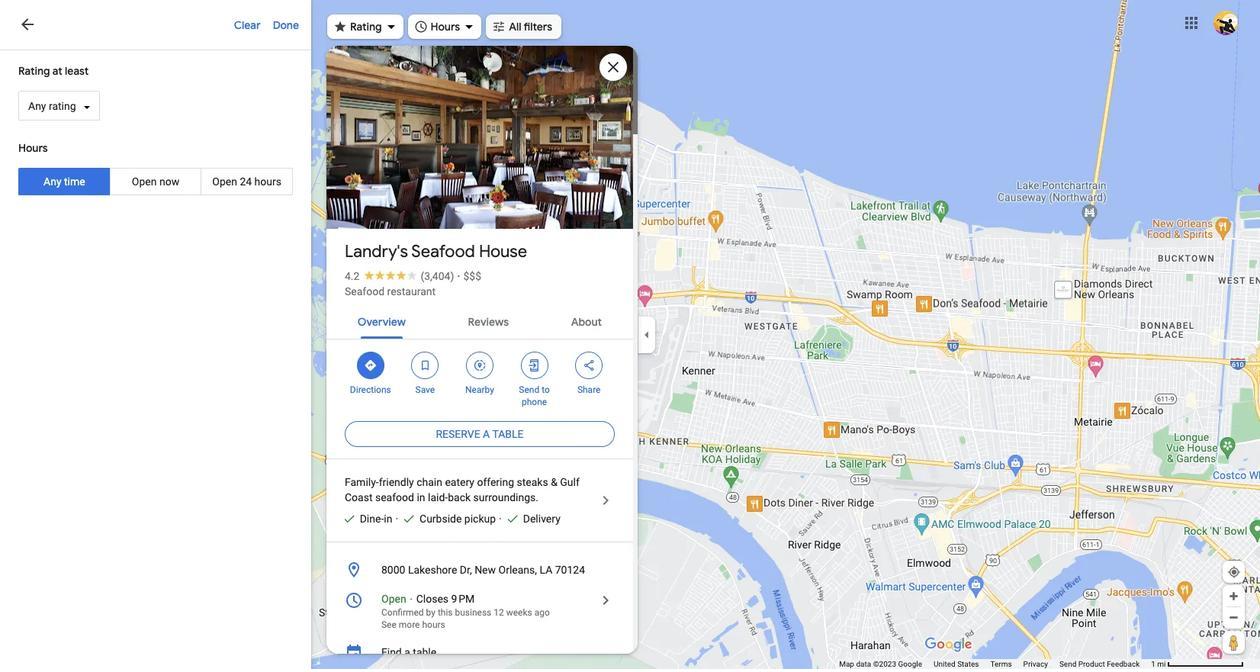Task type: locate. For each thing, give the bounding box(es) containing it.
google
[[899, 660, 923, 669]]

hours left all
[[431, 20, 460, 34]]

1 vertical spatial seafood
[[345, 285, 385, 298]]

send to phone
[[519, 385, 550, 408]]

a right reserve
[[483, 428, 490, 440]]

rating for rating at least
[[18, 64, 50, 78]]

about button
[[559, 302, 615, 339]]

0 vertical spatial hours
[[431, 20, 460, 34]]

any rating button
[[18, 91, 100, 121]]

in left "laid-"
[[417, 492, 426, 504]]

footer containing map data ©2023 google
[[840, 659, 1152, 669]]

data
[[857, 660, 872, 669]]

surroundings.
[[474, 492, 539, 504]]

hours
[[431, 20, 460, 34], [18, 141, 48, 155]]

seafood up 3,404 reviews element
[[412, 241, 475, 263]]

send product feedback button
[[1060, 659, 1141, 669]]

1 horizontal spatial hours
[[422, 620, 446, 630]]

0 vertical spatial any
[[28, 100, 46, 112]]

footer
[[840, 659, 1152, 669]]

0 vertical spatial seafood
[[412, 241, 475, 263]]


[[364, 357, 378, 374]]

all filters
[[509, 20, 553, 34]]

option group
[[18, 168, 293, 196]]

privacy
[[1024, 660, 1049, 669]]

4.2 stars image
[[360, 270, 421, 280]]

landry's seafood house
[[345, 241, 528, 263]]

0 horizontal spatial hours
[[18, 141, 48, 155]]

phone
[[522, 397, 547, 408]]

· right dine-in
[[396, 513, 398, 525]]

0 vertical spatial send
[[519, 385, 540, 395]]

google maps element
[[0, 0, 1261, 669]]

0 horizontal spatial table
[[413, 647, 437, 659]]

confirmed
[[382, 608, 424, 618]]

·
[[457, 270, 461, 282], [396, 513, 398, 525], [499, 513, 502, 525]]

send
[[519, 385, 540, 395], [1060, 660, 1077, 669]]

1 vertical spatial hours
[[18, 141, 48, 155]]

about
[[571, 315, 602, 329]]

to
[[542, 385, 550, 395]]

0 horizontal spatial rating
[[18, 64, 50, 78]]

· right pickup
[[499, 513, 502, 525]]

1 vertical spatial rating
[[18, 64, 50, 78]]

rating inside popup button
[[350, 20, 382, 34]]

tab list containing overview
[[327, 302, 634, 339]]

any time
[[44, 176, 85, 188]]

tab list inside landry's seafood house main content
[[327, 302, 634, 339]]

any
[[28, 100, 46, 112], [44, 176, 61, 188]]

1 horizontal spatial table
[[493, 428, 524, 440]]

reviews
[[468, 315, 509, 329]]

seafood
[[376, 492, 414, 504]]

seafood down 4.2 in the top left of the page
[[345, 285, 385, 298]]

any inside hours group
[[44, 176, 61, 188]]

dine-
[[360, 513, 384, 525]]

8000 lakeshore dr, new orleans, la 70124 button
[[327, 555, 634, 585]]

find
[[382, 647, 402, 659]]

table for find a table
[[413, 647, 437, 659]]

table down the more
[[413, 647, 437, 659]]

0 horizontal spatial in
[[384, 513, 393, 525]]

united
[[934, 660, 956, 669]]

information for landry's seafood house region
[[327, 555, 634, 669]]

0 horizontal spatial ·
[[396, 513, 398, 525]]

in
[[417, 492, 426, 504], [384, 513, 393, 525]]

1 vertical spatial hours
[[422, 620, 446, 630]]

open for open 24 hours
[[212, 176, 237, 188]]

a
[[483, 428, 490, 440], [405, 647, 411, 659]]

send inside the send product feedback button
[[1060, 660, 1077, 669]]

map data ©2023 google
[[840, 660, 923, 669]]

in inside group
[[384, 513, 393, 525]]

hours inside open ⋅ closes 9 pm confirmed by this business 12 weeks ago see more hours
[[422, 620, 446, 630]]

1 horizontal spatial rating
[[350, 20, 382, 34]]

rating group
[[0, 53, 311, 131]]

send for send to phone
[[519, 385, 540, 395]]

3,404 reviews element
[[421, 270, 454, 282]]

any for any rating
[[28, 100, 46, 112]]

find a table
[[382, 647, 437, 659]]

70124
[[555, 564, 585, 576]]

lakeshore
[[408, 564, 458, 576]]

1 horizontal spatial in
[[417, 492, 426, 504]]

send up phone
[[519, 385, 540, 395]]

option group containing any time
[[18, 168, 293, 196]]

$$$
[[464, 270, 482, 282]]

terms button
[[991, 659, 1013, 669]]

0 horizontal spatial a
[[405, 647, 411, 659]]

rating at least
[[18, 64, 89, 78]]

3,092
[[366, 197, 395, 211]]

see
[[382, 620, 397, 630]]

a for reserve
[[483, 428, 490, 440]]

rating inside group
[[18, 64, 50, 78]]

save
[[416, 385, 435, 395]]

9 pm
[[452, 593, 475, 605]]

send product feedback
[[1060, 660, 1141, 669]]

landry's
[[345, 241, 408, 263]]

table down phone
[[493, 428, 524, 440]]

1 vertical spatial send
[[1060, 660, 1077, 669]]

hours inside popup button
[[431, 20, 460, 34]]

open left 24
[[212, 176, 237, 188]]

reserve a table
[[436, 428, 524, 440]]

0 horizontal spatial open
[[132, 176, 157, 188]]

hours
[[255, 176, 282, 188], [422, 620, 446, 630]]

footer inside google maps element
[[840, 659, 1152, 669]]

product
[[1079, 660, 1106, 669]]

coast
[[345, 492, 373, 504]]

la
[[540, 564, 553, 576]]

rating left at on the left of the page
[[18, 64, 50, 78]]

in down seafood
[[384, 513, 393, 525]]

1 horizontal spatial a
[[483, 428, 490, 440]]

a right find
[[405, 647, 411, 659]]

pickup
[[465, 513, 496, 525]]

closes
[[417, 593, 449, 605]]

3,092 photos
[[366, 197, 436, 211]]

show street view coverage image
[[1224, 631, 1246, 654]]

hours up any time
[[18, 141, 48, 155]]

google account: ben nelson  
(ben.nelson1980@gmail.com) image
[[1214, 10, 1239, 35]]

hours right 24
[[255, 176, 282, 188]]

mi
[[1158, 660, 1167, 669]]

feedback
[[1108, 660, 1141, 669]]

a inside find a table button
[[405, 647, 411, 659]]

open 24 hours
[[212, 176, 282, 188]]

photo of landry's seafood house image
[[324, 35, 636, 240]]

main content
[[0, 0, 311, 669]]

1 vertical spatial a
[[405, 647, 411, 659]]

terms
[[991, 660, 1013, 669]]

more
[[399, 620, 420, 630]]

1
[[1152, 660, 1156, 669]]

tab list
[[327, 302, 634, 339]]

1 vertical spatial any
[[44, 176, 61, 188]]

0 vertical spatial in
[[417, 492, 426, 504]]

send inside send to phone
[[519, 385, 540, 395]]

1 horizontal spatial seafood
[[412, 241, 475, 263]]

privacy button
[[1024, 659, 1049, 669]]

0 horizontal spatial hours
[[255, 176, 282, 188]]

1 horizontal spatial open
[[212, 176, 237, 188]]

2 horizontal spatial open
[[382, 593, 407, 605]]

1 horizontal spatial send
[[1060, 660, 1077, 669]]

0 horizontal spatial seafood
[[345, 285, 385, 298]]

seafood
[[412, 241, 475, 263], [345, 285, 385, 298]]

send left 'product'
[[1060, 660, 1077, 669]]

hours down by
[[422, 620, 446, 630]]

0 vertical spatial rating
[[350, 20, 382, 34]]

table inside button
[[413, 647, 437, 659]]

0 vertical spatial hours
[[255, 176, 282, 188]]

any for any time
[[44, 176, 61, 188]]

1 vertical spatial table
[[413, 647, 437, 659]]

any left 'time'
[[44, 176, 61, 188]]

in inside family-friendly chain eatery offering steaks & gulf coast seafood in laid-back surroundings.
[[417, 492, 426, 504]]

1 horizontal spatial hours
[[431, 20, 460, 34]]

done
[[273, 18, 299, 32]]

⋅
[[409, 593, 414, 605]]

open up "confirmed"
[[382, 593, 407, 605]]

0 vertical spatial table
[[493, 428, 524, 440]]

· left price: expensive element
[[457, 270, 461, 282]]

any inside popup button
[[28, 100, 46, 112]]

any left rating
[[28, 100, 46, 112]]

0 vertical spatial a
[[483, 428, 490, 440]]

1 vertical spatial in
[[384, 513, 393, 525]]

table
[[493, 428, 524, 440], [413, 647, 437, 659]]

collapse side panel image
[[639, 326, 656, 343]]

0 horizontal spatial send
[[519, 385, 540, 395]]

dr,
[[460, 564, 472, 576]]

hours group
[[0, 131, 311, 206]]

rating right "done" button
[[350, 20, 382, 34]]

open left now
[[132, 176, 157, 188]]

a inside reserve a table link
[[483, 428, 490, 440]]

2 horizontal spatial ·
[[499, 513, 502, 525]]



Task type: describe. For each thing, give the bounding box(es) containing it.
hours inside group
[[255, 176, 282, 188]]

restaurant
[[387, 285, 436, 298]]

open for open now
[[132, 176, 157, 188]]

seafood restaurant button
[[345, 284, 436, 299]]

back
[[448, 492, 471, 504]]

4.2
[[345, 270, 360, 282]]

rating
[[49, 100, 76, 112]]


[[419, 357, 432, 374]]

united states
[[934, 660, 980, 669]]

laid-
[[428, 492, 448, 504]]

share
[[578, 385, 601, 395]]

weeks
[[507, 608, 533, 618]]

main content containing clear
[[0, 0, 311, 669]]

clear
[[234, 18, 261, 32]]

friendly
[[379, 476, 414, 489]]

a for find
[[405, 647, 411, 659]]

new
[[475, 564, 496, 576]]

delivery
[[523, 513, 561, 525]]

show your location image
[[1228, 566, 1242, 579]]

united states button
[[934, 659, 980, 669]]

dine-in
[[360, 513, 393, 525]]

rating button
[[327, 10, 403, 44]]

directions
[[350, 385, 391, 395]]

send for send product feedback
[[1060, 660, 1077, 669]]

this
[[438, 608, 453, 618]]


[[583, 357, 596, 374]]

· inside offers delivery group
[[499, 513, 502, 525]]

find a table button
[[327, 637, 634, 668]]

clear button
[[234, 0, 273, 49]]

filters
[[524, 20, 553, 34]]

landry's seafood house main content
[[324, 35, 638, 669]]

curbside
[[420, 513, 462, 525]]

· inside 'offers curbside pickup' group
[[396, 513, 398, 525]]

photos
[[398, 197, 436, 211]]

hours inside group
[[18, 141, 48, 155]]

zoom out image
[[1229, 612, 1240, 624]]

open now
[[132, 176, 180, 188]]

back image
[[18, 15, 37, 34]]

done button
[[273, 0, 311, 49]]

©2023
[[874, 660, 897, 669]]

price: expensive element
[[464, 270, 482, 282]]

offering
[[477, 476, 515, 489]]

overview button
[[346, 302, 418, 339]]

family-
[[345, 476, 379, 489]]

1 mi
[[1152, 660, 1167, 669]]

ago
[[535, 608, 550, 618]]

house
[[479, 241, 528, 263]]

actions for landry's seafood house region
[[327, 340, 634, 416]]

all filters button
[[486, 10, 562, 44]]

offers delivery group
[[499, 511, 561, 527]]

&
[[551, 476, 558, 489]]

states
[[958, 660, 980, 669]]

any rating
[[28, 100, 76, 112]]

rating for rating
[[350, 20, 382, 34]]

all
[[509, 20, 522, 34]]

eatery
[[445, 476, 475, 489]]

12
[[494, 608, 504, 618]]

table for reserve a table
[[493, 428, 524, 440]]

map
[[840, 660, 855, 669]]

open inside open ⋅ closes 9 pm confirmed by this business 12 weeks ago see more hours
[[382, 593, 407, 605]]

overview
[[358, 315, 406, 329]]

zoom in image
[[1229, 591, 1240, 602]]

24
[[240, 176, 252, 188]]


[[528, 357, 542, 374]]

8000
[[382, 564, 406, 576]]

reviews button
[[456, 302, 521, 339]]

seafood inside button
[[345, 285, 385, 298]]


[[473, 357, 487, 374]]

steaks
[[517, 476, 549, 489]]

(3,404)
[[421, 270, 454, 282]]

orleans,
[[499, 564, 537, 576]]

time
[[64, 176, 85, 188]]

curbside pickup
[[420, 513, 496, 525]]

option group inside hours group
[[18, 168, 293, 196]]

reserve a table link
[[345, 416, 615, 453]]

gulf
[[561, 476, 580, 489]]

8000 lakeshore dr, new orleans, la 70124
[[382, 564, 585, 576]]

1 mi button
[[1152, 660, 1245, 669]]

open ⋅ closes 9 pm confirmed by this business 12 weeks ago see more hours
[[382, 593, 550, 630]]

reserve
[[436, 428, 481, 440]]

least
[[65, 64, 89, 78]]

hours button
[[408, 10, 482, 44]]

offers curbside pickup group
[[396, 511, 496, 527]]

serves dine-in group
[[336, 511, 393, 527]]

seafood restaurant
[[345, 285, 436, 298]]

now
[[159, 176, 180, 188]]

1 horizontal spatial ·
[[457, 270, 461, 282]]

at
[[53, 64, 62, 78]]

· $$$
[[457, 270, 482, 282]]



Task type: vqa. For each thing, say whether or not it's contained in the screenshot.


